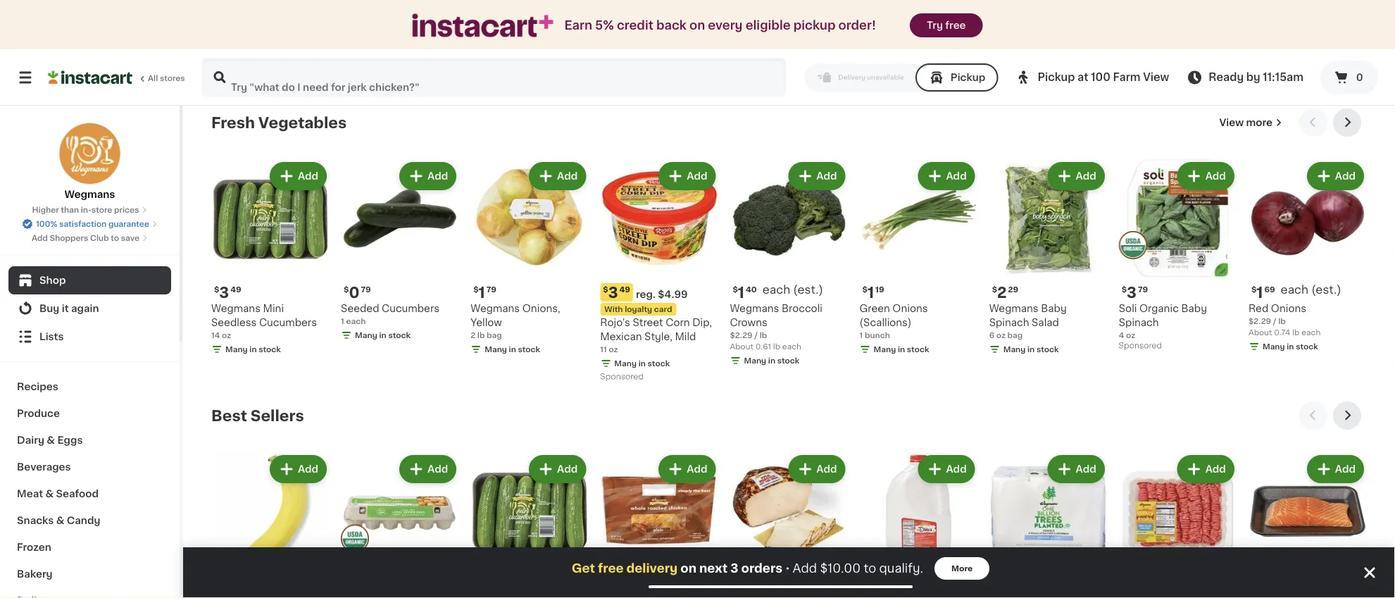 Task type: vqa. For each thing, say whether or not it's contained in the screenshot.


Task type: locate. For each thing, give the bounding box(es) containing it.
1 horizontal spatial to
[[864, 563, 877, 575]]

buy
[[39, 304, 59, 314]]

onions for $2.29
[[1272, 304, 1307, 314]]

in inside product group
[[1028, 346, 1035, 354]]

$ 3 49
[[214, 285, 241, 300]]

onions inside red onions $2.29 / lb about 0.74 lb each
[[1272, 304, 1307, 314]]

many in stock down 2.58
[[355, 75, 411, 83]]

each right "0.42"
[[655, 61, 674, 69]]

0 vertical spatial 4
[[1119, 332, 1125, 340]]

0 vertical spatial sponsored badge image
[[1119, 343, 1162, 351]]

each (est.) up red onions $2.29 / lb about 0.74 lb each
[[1281, 284, 1342, 296]]

1 vertical spatial view
[[1220, 118, 1244, 128]]

$ inside $ 1 79
[[474, 286, 479, 294]]

1 inside green onions (scallions) 1 bunch
[[860, 332, 863, 340]]

wegmans for wegmans onions, yellow 2 lb bag
[[471, 304, 520, 314]]

many down 0.61
[[744, 357, 767, 365]]

snacks & candy link
[[8, 507, 171, 534]]

candy
[[67, 516, 100, 526]]

recipes link
[[8, 373, 171, 400]]

1 horizontal spatial 0
[[349, 285, 360, 300]]

meat & seafood
[[17, 489, 99, 499]]

on right back
[[690, 19, 705, 31]]

item carousel region containing fresh vegetables
[[211, 109, 1368, 391]]

view
[[1144, 72, 1170, 82], [1220, 118, 1244, 128]]

$ inside $ 4 59
[[863, 579, 868, 587]]

0.37
[[237, 61, 254, 69]]

79 inside $ 1 79
[[487, 286, 497, 294]]

2 down "bagged"
[[471, 50, 476, 58]]

2
[[471, 50, 476, 58], [998, 285, 1007, 300], [471, 332, 476, 340]]

by
[[284, 22, 296, 32], [1247, 72, 1261, 82]]

2 item carousel region from the top
[[211, 402, 1368, 598]]

1 item carousel region from the top
[[211, 109, 1368, 391]]

40
[[746, 286, 757, 294]]

2 79 from the left
[[487, 286, 497, 294]]

dairy
[[17, 435, 44, 445]]

19
[[876, 286, 885, 294]]

about down $3.49
[[601, 61, 624, 69]]

pickup down family
[[951, 73, 986, 82]]

about inside red onions $2.29 / lb about 0.74 lb each
[[1249, 329, 1273, 337]]

6 inside wegmans baby spinach salad 6 oz bag
[[990, 332, 995, 340]]

cucumbers right seeded
[[382, 304, 440, 314]]

onions for (scallions)
[[893, 304, 928, 314]]

every
[[708, 19, 743, 31]]

many down 2.58
[[355, 75, 377, 83]]

cucumbers inside seeded cucumbers 1 each
[[382, 304, 440, 314]]

$ left 19
[[863, 286, 868, 294]]

2 vertical spatial 2
[[471, 332, 476, 340]]

bananas, up each on the top of the page
[[211, 22, 256, 32]]

wegmans down $ 2 29
[[990, 304, 1039, 314]]

dip,
[[693, 318, 712, 328]]

organic inside "organic bananas, bunch $0.79 / lb about 2.58 lb each"
[[341, 22, 380, 32]]

lb right 0.37
[[256, 61, 263, 69]]

0 horizontal spatial 4
[[868, 579, 878, 593]]

3 for $ 3 79
[[1127, 285, 1137, 300]]

0 horizontal spatial $2.29
[[730, 332, 753, 340]]

1 left 69
[[1257, 285, 1264, 300]]

0 horizontal spatial (est.)
[[407, 3, 437, 14]]

many down 0.37
[[225, 75, 248, 83]]

5 down item badge icon
[[349, 579, 359, 593]]

1 horizontal spatial container
[[1269, 36, 1307, 44]]

2 49 from the left
[[620, 286, 631, 294]]

2 vertical spatial 11
[[609, 579, 622, 593]]

11 inside 11 button
[[609, 579, 622, 593]]

2 horizontal spatial 11
[[1249, 36, 1256, 44]]

container
[[752, 36, 792, 44]]

79 inside $ 0 79
[[361, 286, 371, 294]]

0 vertical spatial 0 button
[[1321, 61, 1379, 94]]

$ down get free delivery on next 3 orders • add $10.00 to qualify.
[[733, 579, 738, 587]]

0 horizontal spatial container
[[883, 50, 921, 58]]

each inside wegmans sugar bee apples $3.49 / lb about 0.42 lb each
[[655, 61, 674, 69]]

many inside button
[[1133, 39, 1156, 47]]

/ inside red onions $2.29 / lb about 0.74 lb each
[[1274, 318, 1277, 326]]

prices
[[114, 206, 139, 214]]

wegmans broccoli crowns $2.29 / lb about 0.61 lb each
[[730, 304, 823, 351]]

0 horizontal spatial spinach
[[990, 318, 1030, 328]]

1 horizontal spatial onions
[[1272, 304, 1307, 314]]

get
[[572, 563, 595, 575]]

0 horizontal spatial 6
[[990, 332, 995, 340]]

bag down $ 2 29
[[1008, 332, 1023, 340]]

$ 12 09
[[733, 579, 767, 593]]

bunch
[[865, 332, 890, 340]]

container up 11:15am on the top of the page
[[1269, 36, 1307, 44]]

1 vertical spatial cucumbers
[[259, 318, 317, 328]]

5 for 5
[[349, 579, 359, 593]]

ready
[[1209, 72, 1244, 82]]

1 left 19
[[868, 285, 874, 300]]

0 horizontal spatial pickup
[[951, 73, 986, 82]]

wegmans inside wegmans onions, yellow 2 lb bag
[[471, 304, 520, 314]]

3 inside $ 3 49 reg. $4.99 with loyalty card rojo's street corn dip, mexican style, mild 11 oz
[[609, 285, 618, 300]]

0 vertical spatial on
[[690, 19, 705, 31]]

1 vertical spatial sponsored badge image
[[601, 374, 643, 382]]

oz down soli
[[1127, 332, 1136, 340]]

1 horizontal spatial 79
[[487, 286, 497, 294]]

product group containing 4
[[860, 453, 978, 598]]

2 vertical spatial &
[[56, 516, 64, 526]]

produce
[[17, 409, 60, 419]]

0 horizontal spatial to
[[111, 234, 119, 242]]

in
[[1158, 39, 1165, 47], [1028, 50, 1035, 58], [769, 50, 776, 58], [509, 64, 516, 72], [898, 64, 905, 72], [250, 75, 257, 83], [379, 75, 387, 83], [379, 332, 387, 340], [1287, 343, 1295, 351], [250, 346, 257, 354], [509, 346, 516, 354], [898, 346, 905, 354], [1028, 346, 1035, 354], [769, 357, 776, 365], [639, 360, 646, 368]]

0 vertical spatial organic
[[341, 22, 380, 32]]

add inside 'treatment tracker modal' dialog
[[793, 563, 817, 575]]

2 bag from the left
[[1008, 332, 1023, 340]]

1 horizontal spatial each (est.)
[[763, 284, 824, 296]]

by right ready
[[1247, 72, 1261, 82]]

29
[[1009, 286, 1019, 294]]

bagged
[[471, 36, 509, 46]]

wegmans for wegmans broccoli crowns $2.29 / lb about 0.61 lb each
[[730, 304, 780, 314]]

$6.96 per package (estimated) element
[[1119, 577, 1238, 595]]

each (est.) up "organic bananas, bunch $0.79 / lb about 2.58 lb each"
[[377, 3, 437, 14]]

$2.29 down red
[[1249, 318, 1272, 326]]

0 horizontal spatial by
[[284, 22, 296, 32]]

49 left reg.
[[620, 286, 631, 294]]

each (est.) inside $1.69 each (estimated) element
[[1281, 284, 1342, 296]]

1 horizontal spatial 4
[[1119, 332, 1125, 340]]

earn
[[565, 19, 592, 31]]

1 horizontal spatial sponsored badge image
[[1119, 343, 1162, 351]]

each right 2.58
[[395, 61, 414, 69]]

1 vertical spatial to
[[864, 563, 877, 575]]

(est.) for red onions
[[1312, 284, 1342, 296]]

1 bananas, from the left
[[211, 22, 256, 32]]

/ inside the bananas, sold by the each $0.59 / lb about 0.37 lb each
[[236, 50, 240, 58]]

79 for 3
[[1139, 286, 1149, 294]]

meat
[[17, 489, 43, 499]]

each inside red onions $2.29 / lb about 0.74 lb each
[[1302, 329, 1321, 337]]

style,
[[645, 332, 673, 342]]

oz down "mexican"
[[609, 346, 618, 354]]

about inside wegmans sugar bee apples $3.49 / lb about 0.42 lb each
[[601, 61, 624, 69]]

2 baby from the left
[[1182, 304, 1208, 314]]

/ inside wegmans sugar bee apples $3.49 / lb about 0.42 lb each
[[625, 50, 629, 58]]

11 for 11 oz container
[[1249, 36, 1256, 44]]

0.61
[[756, 343, 771, 351]]

add
[[298, 172, 319, 181], [428, 172, 448, 181], [557, 172, 578, 181], [687, 172, 708, 181], [817, 172, 837, 181], [947, 172, 967, 181], [1076, 172, 1097, 181], [1206, 172, 1227, 181], [1336, 172, 1356, 181], [32, 234, 48, 242], [298, 465, 319, 475], [428, 465, 448, 475], [557, 465, 578, 475], [687, 465, 708, 475], [817, 465, 837, 475], [947, 465, 967, 475], [1076, 465, 1097, 475], [1206, 465, 1227, 475], [1336, 465, 1356, 475], [793, 563, 817, 575]]

lb left the bag
[[478, 50, 485, 58]]

6 inside button
[[1127, 579, 1138, 593]]

0 vertical spatial free
[[946, 20, 966, 30]]

0 vertical spatial cucumbers
[[382, 304, 440, 314]]

lb right 0.61
[[773, 343, 781, 351]]

1 horizontal spatial 49
[[620, 286, 631, 294]]

1 onions from the left
[[893, 304, 928, 314]]

$ inside $ 1 69
[[1252, 286, 1257, 294]]

free for try
[[946, 20, 966, 30]]

$ for $ 3 49 reg. $4.99 with loyalty card rojo's street corn dip, mexican style, mild 11 oz
[[603, 286, 609, 294]]

about inside the bananas, sold by the each $0.59 / lb about 0.37 lb each
[[211, 61, 235, 69]]

1 vertical spatial organic
[[1140, 304, 1179, 314]]

pickup at 100 farm view
[[1038, 72, 1170, 82]]

4 left 59
[[868, 579, 878, 593]]

1 vertical spatial 11
[[601, 346, 607, 354]]

eligible
[[746, 19, 791, 31]]

1 vertical spatial 2
[[998, 285, 1007, 300]]

1 spinach from the left
[[990, 318, 1030, 328]]

by inside the bananas, sold by the each $0.59 / lb about 0.37 lb each
[[284, 22, 296, 32]]

3 79 from the left
[[1139, 286, 1149, 294]]

product group containing 11
[[601, 453, 719, 598]]

about left 0.74
[[1249, 329, 1273, 337]]

$ for $ 1 69
[[1252, 286, 1257, 294]]

spinach inside soli organic baby spinach 4 oz
[[1119, 318, 1159, 328]]

0 horizontal spatial 79
[[361, 286, 371, 294]]

sponsored badge image for with loyalty card
[[601, 374, 643, 382]]

in inside many in stock button
[[1158, 39, 1165, 47]]

$ for $ 4 59
[[863, 579, 868, 587]]

32
[[860, 50, 870, 58]]

each (est.) inside the $1.40 each (estimated) element
[[763, 284, 824, 296]]

1 horizontal spatial baby
[[1182, 304, 1208, 314]]

Search field
[[203, 59, 785, 96]]

by left the
[[284, 22, 296, 32]]

9
[[868, 4, 878, 18]]

0 horizontal spatial baby
[[1042, 304, 1067, 314]]

product group
[[211, 160, 330, 358], [341, 160, 460, 344], [471, 160, 589, 358], [601, 160, 719, 385], [730, 160, 849, 370], [860, 160, 978, 358], [990, 160, 1108, 358], [1119, 160, 1238, 354], [1249, 160, 1368, 356], [211, 453, 330, 598], [341, 453, 460, 598], [471, 453, 589, 598], [601, 453, 719, 598], [730, 453, 849, 598], [860, 453, 978, 598], [990, 453, 1108, 598], [1119, 453, 1238, 598], [1249, 453, 1368, 598]]

$0.79
[[341, 50, 363, 58]]

higher
[[32, 206, 59, 214]]

5%
[[595, 19, 614, 31]]

1 vertical spatial 6
[[1127, 579, 1138, 593]]

1 down seeded
[[341, 318, 344, 326]]

1 horizontal spatial organic
[[1140, 304, 1179, 314]]

$ 4 59
[[863, 579, 890, 593]]

1 vertical spatial by
[[1247, 72, 1261, 82]]

add shoppers club to save link
[[32, 233, 148, 244]]

about inside wegmans broccoli crowns $2.29 / lb about 0.61 lb each
[[730, 343, 754, 351]]

0 vertical spatial by
[[284, 22, 296, 32]]

each (est.) for wegmans
[[763, 284, 824, 296]]

product group containing 13
[[990, 453, 1108, 598]]

(est.) inside $1.69 each (estimated) element
[[1312, 284, 1342, 296]]

11 inside 11 oz container button
[[1249, 36, 1256, 44]]

0 horizontal spatial 11
[[601, 346, 607, 354]]

$
[[214, 286, 219, 294], [344, 286, 349, 294], [474, 286, 479, 294], [603, 286, 609, 294], [863, 286, 868, 294], [992, 286, 998, 294], [1122, 286, 1127, 294], [733, 286, 738, 294], [1252, 286, 1257, 294], [863, 579, 868, 587], [733, 579, 738, 587]]

49 inside $ 3 49 reg. $4.99 with loyalty card rojo's street corn dip, mexican style, mild 11 oz
[[620, 286, 631, 294]]

1 vertical spatial 0 button
[[211, 453, 330, 598]]

all
[[148, 74, 158, 82]]

2 vertical spatial 0
[[219, 579, 230, 593]]

each right 0.37
[[265, 61, 284, 69]]

0 vertical spatial 0
[[1357, 73, 1364, 82]]

0 vertical spatial 11
[[1249, 36, 1256, 44]]

2 horizontal spatial each (est.)
[[1281, 284, 1342, 296]]

bag down yellow
[[487, 332, 502, 340]]

spinach down $ 2 29
[[990, 318, 1030, 328]]

2 horizontal spatial 79
[[1139, 286, 1149, 294]]

1 79 from the left
[[361, 286, 371, 294]]

each inside the bananas, sold by the each $0.59 / lb about 0.37 lb each
[[265, 61, 284, 69]]

instacart logo image
[[48, 69, 132, 86]]

1 left 'bunch'
[[860, 332, 863, 340]]

item carousel region
[[211, 109, 1368, 391], [211, 402, 1368, 598]]

0 horizontal spatial sponsored badge image
[[601, 374, 643, 382]]

$0.22 each (estimated) element
[[211, 577, 330, 595]]

many in stock down '1 each' at the top right
[[1004, 50, 1059, 58]]

each down seeded
[[346, 318, 366, 326]]

0 horizontal spatial 49
[[231, 286, 241, 294]]

$ inside $ 1 19
[[863, 286, 868, 294]]

1 vertical spatial 4
[[868, 579, 878, 593]]

earn 5% credit back on every eligible pickup order!
[[565, 19, 876, 31]]

free inside 'treatment tracker modal' dialog
[[598, 563, 624, 575]]

2 bananas, from the left
[[383, 22, 428, 32]]

$ up seeded
[[344, 286, 349, 294]]

to up $ 4 59
[[864, 563, 877, 575]]

0 vertical spatial &
[[47, 435, 55, 445]]

oz down $ 2 29
[[997, 332, 1006, 340]]

seeded cucumbers 1 each
[[341, 304, 440, 326]]

0 vertical spatial view
[[1144, 72, 1170, 82]]

lb up 0.37
[[242, 50, 249, 58]]

$ inside "$ 3 79"
[[1122, 286, 1127, 294]]

product group containing 5
[[341, 453, 460, 598]]

11 for 11
[[609, 579, 622, 593]]

1 bag from the left
[[487, 332, 502, 340]]

at
[[1078, 72, 1089, 82]]

on left next
[[681, 563, 697, 575]]

2 spinach from the left
[[1119, 318, 1159, 328]]

$ up with
[[603, 286, 609, 294]]

0 horizontal spatial free
[[598, 563, 624, 575]]

& left candy
[[56, 516, 64, 526]]

49 inside $ 3 49
[[231, 286, 241, 294]]

view inside popup button
[[1220, 118, 1244, 128]]

many in stock
[[1133, 39, 1189, 47], [1004, 50, 1059, 58], [744, 50, 800, 58], [485, 64, 540, 72], [874, 64, 930, 72], [225, 75, 281, 83], [355, 75, 411, 83], [355, 332, 411, 340], [1263, 343, 1319, 351], [225, 346, 281, 354], [485, 346, 540, 354], [874, 346, 930, 354], [1004, 346, 1059, 354], [744, 357, 800, 365], [615, 360, 670, 368]]

loyalty
[[625, 306, 653, 314]]

onions up 0.74
[[1272, 304, 1307, 314]]

5 up every at the right top of the page
[[738, 4, 748, 18]]

baby left red
[[1182, 304, 1208, 314]]

lb down yellow
[[478, 332, 485, 340]]

each right 0.74
[[1302, 329, 1321, 337]]

0 horizontal spatial view
[[1144, 72, 1170, 82]]

each (est.) for red
[[1281, 284, 1342, 296]]

2 horizontal spatial 0
[[1357, 73, 1364, 82]]

0 vertical spatial 2
[[471, 50, 476, 58]]

0 horizontal spatial bananas,
[[211, 22, 256, 32]]

1 horizontal spatial cucumbers
[[382, 304, 440, 314]]

69
[[1265, 286, 1276, 294]]

spinach down soli
[[1119, 318, 1159, 328]]

1 horizontal spatial view
[[1220, 118, 1244, 128]]

shop
[[39, 275, 66, 285]]

11 inside $ 3 49 reg. $4.99 with loyalty card rojo's street corn dip, mexican style, mild 11 oz
[[601, 346, 607, 354]]

1 horizontal spatial spinach
[[1119, 318, 1159, 328]]

1 49 from the left
[[231, 286, 241, 294]]

reg.
[[636, 290, 656, 300]]

1 horizontal spatial $2.29
[[1249, 318, 1272, 326]]

3 for $ 3 49 reg. $4.99 with loyalty card rojo's street corn dip, mexican style, mild 11 oz
[[609, 285, 618, 300]]

2 horizontal spatial 5
[[738, 4, 748, 18]]

1 baby from the left
[[1042, 304, 1067, 314]]

$ inside $ 3 49
[[214, 286, 219, 294]]

$ inside '$ 1 40'
[[733, 286, 738, 294]]

many up farm
[[1133, 39, 1156, 47]]

lb up "0.42"
[[631, 50, 638, 58]]

green
[[860, 304, 890, 314]]

49 up seedless
[[231, 286, 241, 294]]

many in stock down 'bunch'
[[874, 346, 930, 354]]

pickup for pickup at 100 farm view
[[1038, 72, 1075, 82]]

pickup inside pickup button
[[951, 73, 986, 82]]

oz right 32
[[872, 50, 881, 58]]

free right the get at the left
[[598, 563, 624, 575]]

more
[[1247, 118, 1273, 128]]

$2.29 inside red onions $2.29 / lb about 0.74 lb each
[[1249, 318, 1272, 326]]

oz right 14
[[222, 332, 231, 340]]

try
[[927, 20, 943, 30]]

1 horizontal spatial 5
[[479, 4, 489, 18]]

4 inside product group
[[868, 579, 878, 593]]

onions up (scallions)
[[893, 304, 928, 314]]

sugar
[[652, 22, 681, 32]]

0 vertical spatial item carousel region
[[211, 109, 1368, 391]]

many in stock down the bag
[[485, 64, 540, 72]]

$ inside $ 3 49 reg. $4.99 with loyalty card rojo's street corn dip, mexican style, mild 11 oz
[[603, 286, 609, 294]]

4 down soli
[[1119, 332, 1125, 340]]

$ for $ 2 29
[[992, 286, 998, 294]]

0 horizontal spatial onions
[[893, 304, 928, 314]]

many in stock up farm
[[1133, 39, 1189, 47]]

1 vertical spatial on
[[681, 563, 697, 575]]

buy it again link
[[8, 295, 171, 323]]

lb inside wegmans onions, yellow 2 lb bag
[[478, 332, 485, 340]]

$ up seedless
[[214, 286, 219, 294]]

product group containing 21
[[1249, 453, 1368, 598]]

(est.) inside the $1.40 each (estimated) element
[[794, 284, 824, 296]]

& for dairy
[[47, 435, 55, 445]]

$1.40 each (estimated) element
[[730, 284, 849, 302]]

snacks & candy
[[17, 516, 100, 526]]

organic up bunch
[[341, 22, 380, 32]]

(est.)
[[407, 3, 437, 14], [794, 284, 824, 296], [1312, 284, 1342, 296]]

wegmans logo image
[[59, 123, 121, 185]]

free right 'try'
[[946, 20, 966, 30]]

about inside "organic bananas, bunch $0.79 / lb about 2.58 lb each"
[[341, 61, 365, 69]]

1 vertical spatial free
[[598, 563, 624, 575]]

1 horizontal spatial pickup
[[1038, 72, 1075, 82]]

0 vertical spatial to
[[111, 234, 119, 242]]

0 vertical spatial 6
[[990, 332, 995, 340]]

many down "mexican"
[[615, 360, 637, 368]]

6 button
[[1119, 453, 1238, 598]]

baby inside wegmans baby spinach salad 6 oz bag
[[1042, 304, 1067, 314]]

79 for 1
[[487, 286, 497, 294]]

wegmans inside wegmans baby spinach salad 6 oz bag
[[990, 304, 1039, 314]]

0 vertical spatial $2.29
[[1249, 318, 1272, 326]]

many in stock down seeded cucumbers 1 each
[[355, 332, 411, 340]]

/ up 0.74
[[1274, 318, 1277, 326]]

5 inside button
[[349, 579, 359, 593]]

1 horizontal spatial 11
[[609, 579, 622, 593]]

crowns
[[730, 318, 768, 328]]

fresh vegetables
[[211, 116, 347, 130]]

wegmans inside wegmans broccoli crowns $2.29 / lb about 0.61 lb each
[[730, 304, 780, 314]]

1 horizontal spatial bananas,
[[383, 22, 428, 32]]

1 vertical spatial item carousel region
[[211, 402, 1368, 598]]

pickup inside pickup at 100 farm view popup button
[[1038, 72, 1075, 82]]

bananas, inside the bananas, sold by the each $0.59 / lb about 0.37 lb each
[[211, 22, 256, 32]]

$ inside $ 0 79
[[344, 286, 349, 294]]

qualify.
[[880, 563, 924, 575]]

wegmans up apples
[[601, 22, 650, 32]]

1 horizontal spatial bag
[[1008, 332, 1023, 340]]

100
[[1092, 72, 1111, 82]]

oz right 16
[[741, 36, 750, 44]]

wegmans baby spinach salad 6 oz bag
[[990, 304, 1067, 340]]

red
[[1249, 304, 1269, 314]]

5 inside 5 strawberries 16 oz container
[[738, 4, 748, 18]]

stores
[[160, 74, 185, 82]]

& right the meat
[[45, 489, 54, 499]]

many in stock down style,
[[615, 360, 670, 368]]

/ up "0.42"
[[625, 50, 629, 58]]

1 vertical spatial container
[[883, 50, 921, 58]]

79 inside "$ 3 79"
[[1139, 286, 1149, 294]]

2 inside 5 wegmans clementines, bagged 2 lb bag
[[471, 50, 476, 58]]

$12.09 per pound element
[[730, 577, 849, 595]]

1 vertical spatial $2.29
[[730, 332, 753, 340]]

wegmans inside wegmans mini seedless cucumbers 14 oz
[[211, 304, 261, 314]]

wegmans onions, yellow 2 lb bag
[[471, 304, 561, 340]]

many down container
[[744, 50, 767, 58]]

frozen link
[[8, 534, 171, 561]]

(est.) up broccoli
[[794, 284, 824, 296]]

0 horizontal spatial organic
[[341, 22, 380, 32]]

lb
[[242, 50, 249, 58], [370, 50, 378, 58], [478, 50, 485, 58], [631, 50, 638, 58], [256, 61, 263, 69], [386, 61, 393, 69], [645, 61, 653, 69], [1279, 318, 1286, 326], [1293, 329, 1300, 337], [478, 332, 485, 340], [760, 332, 767, 340], [773, 343, 781, 351]]

0 vertical spatial container
[[1269, 36, 1307, 44]]

5 up "bagged"
[[479, 4, 489, 18]]

0 horizontal spatial bag
[[487, 332, 502, 340]]

farm
[[1114, 72, 1141, 82]]

pickup for pickup
[[951, 73, 986, 82]]

on
[[690, 19, 705, 31], [681, 563, 697, 575]]

1 horizontal spatial 6
[[1127, 579, 1138, 593]]

apples
[[601, 36, 635, 46]]

cucumbers inside wegmans mini seedless cucumbers 14 oz
[[259, 318, 317, 328]]

lb right "0.42"
[[645, 61, 653, 69]]

1 vertical spatial &
[[45, 489, 54, 499]]

0 horizontal spatial 0
[[219, 579, 230, 593]]

5 inside 5 wegmans clementines, bagged 2 lb bag
[[479, 4, 489, 18]]

oz inside button
[[1258, 36, 1267, 44]]

1 horizontal spatial free
[[946, 20, 966, 30]]

clementines,
[[523, 22, 588, 32]]

baby inside soli organic baby spinach 4 oz
[[1182, 304, 1208, 314]]

1 each
[[990, 36, 1015, 44]]

79 for 0
[[361, 286, 371, 294]]

onions inside green onions (scallions) 1 bunch
[[893, 304, 928, 314]]

$21.89 per package (estimated) element
[[1249, 577, 1368, 595]]

sponsored badge image
[[1119, 343, 1162, 351], [601, 374, 643, 382]]

0 horizontal spatial 5
[[349, 579, 359, 593]]

$ up soli
[[1122, 286, 1127, 294]]

2 horizontal spatial (est.)
[[1312, 284, 1342, 296]]

many down 0.74
[[1263, 343, 1286, 351]]

view right farm
[[1144, 72, 1170, 82]]

$ left 69
[[1252, 286, 1257, 294]]

1 horizontal spatial 0 button
[[1321, 61, 1379, 94]]

0 horizontal spatial cucumbers
[[259, 318, 317, 328]]

many in stock down wegmans mini seedless cucumbers 14 oz on the left bottom of page
[[225, 346, 281, 354]]

bakery link
[[8, 561, 171, 588]]

meat & seafood link
[[8, 481, 171, 507]]

cucumbers
[[382, 304, 440, 314], [259, 318, 317, 328]]

wegmans up higher than in-store prices link
[[65, 190, 115, 199]]

$ inside "$ 12 09"
[[733, 579, 738, 587]]

to
[[111, 234, 119, 242], [864, 563, 877, 575]]

2 onions from the left
[[1272, 304, 1307, 314]]

bunch
[[341, 36, 373, 46]]

1 horizontal spatial (est.)
[[794, 284, 824, 296]]

None search field
[[202, 58, 786, 97]]

each inside "organic bananas, bunch $0.79 / lb about 2.58 lb each"
[[395, 61, 414, 69]]

11:15am
[[1263, 72, 1304, 82]]

12
[[738, 579, 754, 593]]

wegmans inside wegmans sugar bee apples $3.49 / lb about 0.42 lb each
[[601, 22, 650, 32]]

16
[[730, 36, 739, 44]]

$ inside $ 2 29
[[992, 286, 998, 294]]

about down $0.79
[[341, 61, 365, 69]]



Task type: describe. For each thing, give the bounding box(es) containing it.
$ for $ 1 79
[[474, 286, 479, 294]]

beverages link
[[8, 454, 171, 481]]

club
[[90, 234, 109, 242]]

100% satisfaction guarantee button
[[22, 216, 158, 230]]

each inside wegmans broccoli crowns $2.29 / lb about 0.61 lb each
[[783, 343, 802, 351]]

1 vertical spatial 0
[[349, 285, 360, 300]]

1 up yellow
[[479, 285, 485, 300]]

item badge image
[[1119, 232, 1148, 260]]

red onions $2.29 / lb about 0.74 lb each
[[1249, 304, 1321, 337]]

recipes
[[17, 382, 58, 392]]

$ 1 79
[[474, 285, 497, 300]]

1 up pickup button
[[990, 36, 993, 44]]

(est.) for wegmans broccoli crowns
[[794, 284, 824, 296]]

ready by 11:15am link
[[1187, 69, 1304, 86]]

shoppers
[[50, 234, 88, 242]]

fresh
[[211, 116, 255, 130]]

oz inside 9 strawberries, family pack 32 oz container
[[872, 50, 881, 58]]

$ for $ 1 40
[[733, 286, 738, 294]]

vegetables
[[258, 116, 347, 130]]

wegmans for wegmans mini seedless cucumbers 14 oz
[[211, 304, 261, 314]]

lb up 0.74
[[1279, 318, 1286, 326]]

/ inside "organic bananas, bunch $0.79 / lb about 2.58 lb each"
[[365, 50, 368, 58]]

1 horizontal spatial by
[[1247, 72, 1261, 82]]

satisfaction
[[59, 220, 107, 228]]

lb right 2.58
[[386, 61, 393, 69]]

try free
[[927, 20, 966, 30]]

& for meat
[[45, 489, 54, 499]]

9 strawberries, family pack 32 oz container
[[860, 4, 964, 58]]

many in stock down 0.37
[[225, 75, 281, 83]]

produce link
[[8, 400, 171, 427]]

lb up 2.58
[[370, 50, 378, 58]]

treatment tracker modal dialog
[[183, 547, 1396, 598]]

next
[[700, 563, 728, 575]]

many down seedless
[[225, 346, 248, 354]]

each inside seeded cucumbers 1 each
[[346, 318, 366, 326]]

2 inside wegmans onions, yellow 2 lb bag
[[471, 332, 476, 340]]

all stores
[[148, 74, 185, 82]]

it
[[62, 304, 69, 314]]

oz inside $ 3 49 reg. $4.99 with loyalty card rojo's street corn dip, mexican style, mild 11 oz
[[609, 346, 618, 354]]

/ inside wegmans broccoli crowns $2.29 / lb about 0.61 lb each
[[755, 332, 758, 340]]

dairy & eggs
[[17, 435, 83, 445]]

stock inside button
[[1167, 39, 1189, 47]]

pickup at 100 farm view button
[[1016, 58, 1170, 97]]

product group containing 6
[[1119, 453, 1238, 598]]

pickup button
[[916, 63, 999, 92]]

lb right 0.74
[[1293, 329, 1300, 337]]

3 for $ 3 49
[[219, 285, 229, 300]]

free for get
[[598, 563, 624, 575]]

yellow
[[471, 318, 502, 328]]

many in stock down container
[[744, 50, 800, 58]]

lb inside 5 wegmans clementines, bagged 2 lb bag
[[478, 50, 485, 58]]

lb up 0.61
[[760, 332, 767, 340]]

higher than in-store prices
[[32, 206, 139, 214]]

59
[[880, 579, 890, 587]]

4 inside soli organic baby spinach 4 oz
[[1119, 332, 1125, 340]]

oz inside wegmans baby spinach salad 6 oz bag
[[997, 332, 1006, 340]]

dairy & eggs link
[[8, 427, 171, 454]]

with loyalty card price $3.49. original price $4.99. element
[[601, 284, 719, 302]]

bag inside wegmans onions, yellow 2 lb bag
[[487, 332, 502, 340]]

11 oz container button
[[1249, 0, 1368, 46]]

many in stock down 0.74
[[1263, 343, 1319, 351]]

wegmans for wegmans
[[65, 190, 115, 199]]

3 inside "3" button
[[479, 579, 489, 593]]

snacks
[[17, 516, 54, 526]]

5 for 5 strawberries 16 oz container
[[738, 4, 748, 18]]

seafood
[[56, 489, 99, 499]]

(scallions)
[[860, 318, 912, 328]]

salad
[[1032, 318, 1060, 328]]

21
[[1257, 579, 1273, 593]]

product group containing 2
[[990, 160, 1108, 358]]

green onions (scallions) 1 bunch
[[860, 304, 928, 340]]

strawberries,
[[860, 22, 925, 32]]

many down seeded
[[355, 332, 377, 340]]

wegmans for wegmans sugar bee apples $3.49 / lb about 0.42 lb each
[[601, 22, 650, 32]]

delivery
[[627, 563, 678, 575]]

many in stock down 0.61
[[744, 357, 800, 365]]

many down the bag
[[485, 64, 507, 72]]

oz inside soli organic baby spinach 4 oz
[[1127, 332, 1136, 340]]

to inside 'treatment tracker modal' dialog
[[864, 563, 877, 575]]

shop link
[[8, 266, 171, 295]]

wegmans inside 5 wegmans clementines, bagged 2 lb bag
[[471, 22, 520, 32]]

$0.59
[[211, 50, 235, 58]]

bananas, sold by the each $0.59 / lb about 0.37 lb each
[[211, 22, 315, 69]]

card
[[654, 306, 672, 314]]

$ for $ 3 49
[[214, 286, 219, 294]]

container inside 11 oz container button
[[1269, 36, 1307, 44]]

many in stock button
[[1119, 0, 1238, 51]]

21 button
[[1249, 453, 1368, 598]]

$1.48 each (estimated) element
[[601, 2, 719, 20]]

on inside 'treatment tracker modal' dialog
[[681, 563, 697, 575]]

family
[[928, 22, 964, 32]]

container inside 9 strawberries, family pack 32 oz container
[[883, 50, 921, 58]]

many in stock down wegmans baby spinach salad 6 oz bag at the right bottom of the page
[[1004, 346, 1059, 354]]

$ for $ 3 79
[[1122, 286, 1127, 294]]

sold
[[259, 22, 281, 32]]

& for snacks
[[56, 516, 64, 526]]

view more button
[[1214, 109, 1289, 137]]

street
[[633, 318, 663, 328]]

eggs
[[57, 435, 83, 445]]

item badge image
[[341, 525, 369, 553]]

bakery
[[17, 569, 53, 579]]

bag
[[487, 50, 503, 58]]

product group containing 12
[[730, 453, 849, 598]]

49 for $ 3 49
[[231, 286, 241, 294]]

oz inside wegmans mini seedless cucumbers 14 oz
[[222, 332, 231, 340]]

2.58
[[367, 61, 384, 69]]

many down pack
[[874, 64, 896, 72]]

100% satisfaction guarantee
[[36, 220, 149, 228]]

view inside popup button
[[1144, 72, 1170, 82]]

1 inside seeded cucumbers 1 each
[[341, 318, 344, 326]]

$ 1 69
[[1252, 285, 1276, 300]]

many down 'bunch'
[[874, 346, 896, 354]]

wegmans for wegmans baby spinach salad 6 oz bag
[[990, 304, 1039, 314]]

lists
[[39, 332, 64, 342]]

item carousel region containing best sellers
[[211, 402, 1368, 598]]

1 up 5% at the top left of the page
[[609, 4, 615, 18]]

each right 40
[[763, 284, 791, 296]]

bananas, inside "organic bananas, bunch $0.79 / lb about 2.58 lb each"
[[383, 22, 428, 32]]

0 horizontal spatial 0 button
[[211, 453, 330, 598]]

spinach inside wegmans baby spinach salad 6 oz bag
[[990, 318, 1030, 328]]

all stores link
[[48, 58, 186, 97]]

$ for $ 1 19
[[863, 286, 868, 294]]

100%
[[36, 220, 57, 228]]

organic inside soli organic baby spinach 4 oz
[[1140, 304, 1179, 314]]

1 left 40
[[738, 285, 745, 300]]

0 inside $0.22 each (estimated) 'element'
[[219, 579, 230, 593]]

seeded
[[341, 304, 379, 314]]

3 inside 'treatment tracker modal' dialog
[[731, 563, 739, 575]]

$1.69 each (estimated) element
[[1249, 284, 1368, 302]]

many down yellow
[[485, 346, 507, 354]]

many down '1 each' at the top right
[[1004, 50, 1026, 58]]

soli
[[1119, 304, 1137, 314]]

many in stock down pack
[[874, 64, 930, 72]]

5 for 5 wegmans clementines, bagged 2 lb bag
[[479, 4, 489, 18]]

express icon image
[[412, 14, 553, 37]]

$ 3 49 reg. $4.99 with loyalty card rojo's street corn dip, mexican style, mild 11 oz
[[601, 285, 712, 354]]

49 for $ 3 49 reg. $4.99 with loyalty card rojo's street corn dip, mexican style, mild 11 oz
[[620, 286, 631, 294]]

$ 2 29
[[992, 285, 1019, 300]]

each up pickup button
[[995, 36, 1015, 44]]

14
[[211, 332, 220, 340]]

bag inside wegmans baby spinach salad 6 oz bag
[[1008, 332, 1023, 340]]

oz inside 5 strawberries 16 oz container
[[741, 36, 750, 44]]

save
[[121, 234, 140, 242]]

organic bananas, bunch $0.79 / lb about 2.58 lb each
[[341, 22, 428, 69]]

0 horizontal spatial each (est.)
[[377, 3, 437, 14]]

many in stock down wegmans onions, yellow 2 lb bag
[[485, 346, 540, 354]]

each up "organic bananas, bunch $0.79 / lb about 2.58 lb each"
[[377, 3, 405, 14]]

sponsored badge image for 3
[[1119, 343, 1162, 351]]

service type group
[[805, 63, 999, 92]]

broccoli
[[782, 304, 823, 314]]

higher than in-store prices link
[[32, 204, 148, 216]]

frozen
[[17, 543, 51, 552]]

3 button
[[471, 453, 589, 598]]

wegmans sugar bee apples $3.49 / lb about 0.42 lb each
[[601, 22, 703, 69]]

$ for $ 0 79
[[344, 286, 349, 294]]

again
[[71, 304, 99, 314]]

each right 69
[[1281, 284, 1309, 296]]

$2.29 inside wegmans broccoli crowns $2.29 / lb about 0.61 lb each
[[730, 332, 753, 340]]

bee
[[684, 22, 703, 32]]

$ for $ 12 09
[[733, 579, 738, 587]]

many inside product group
[[1004, 346, 1026, 354]]

wegmans link
[[59, 123, 121, 202]]

many in stock inside button
[[1133, 39, 1189, 47]]

beverages
[[17, 462, 71, 472]]

09
[[756, 579, 767, 587]]

rojo's
[[601, 318, 631, 328]]



